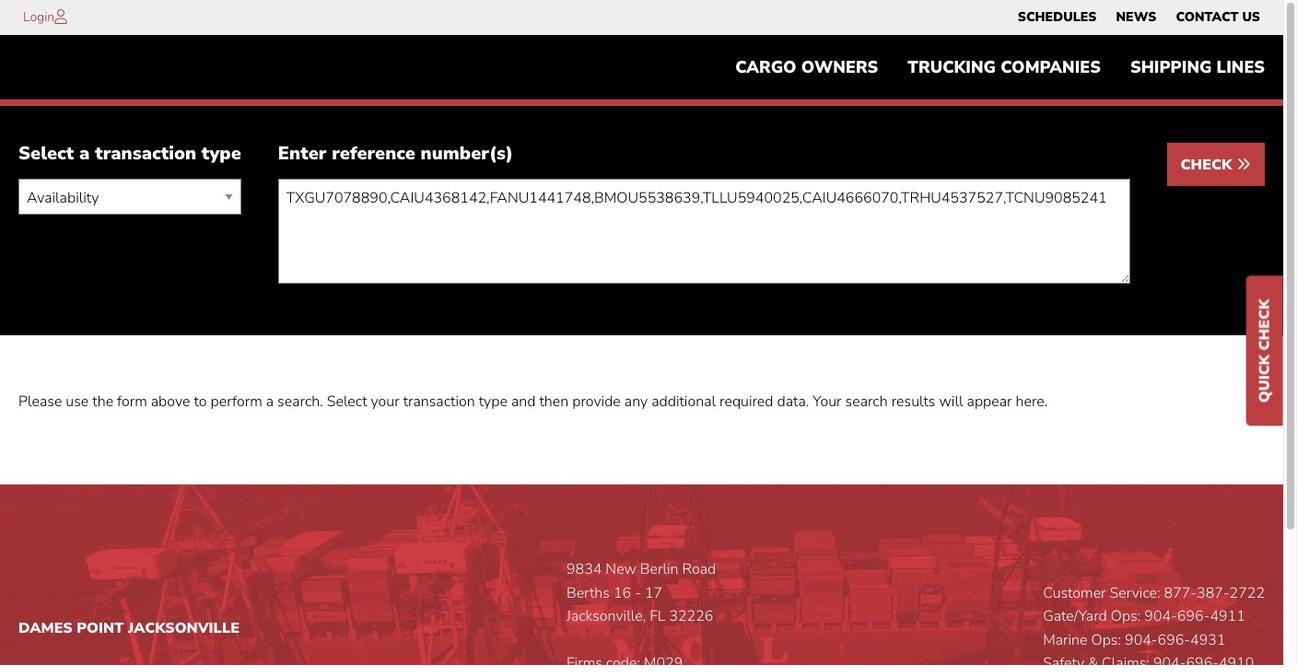 Task type: describe. For each thing, give the bounding box(es) containing it.
your
[[371, 392, 400, 412]]

fl
[[650, 606, 666, 627]]

then
[[539, 392, 569, 412]]

0 vertical spatial select
[[18, 141, 74, 166]]

contact us link
[[1176, 5, 1260, 30]]

footer containing 9834 new berlin road
[[0, 485, 1284, 665]]

login link
[[23, 8, 54, 26]]

new
[[606, 559, 637, 580]]

contact us
[[1176, 8, 1260, 26]]

and
[[511, 392, 536, 412]]

reference
[[332, 141, 415, 166]]

jacksonville
[[128, 618, 240, 638]]

please
[[18, 392, 62, 412]]

road
[[682, 559, 716, 580]]

use
[[66, 392, 89, 412]]

results
[[892, 392, 936, 412]]

cargo owners link
[[721, 49, 893, 86]]

1 vertical spatial 904-
[[1125, 630, 1158, 650]]

cargo
[[735, 56, 797, 78]]

login
[[23, 8, 54, 26]]

16
[[614, 583, 631, 603]]

dames
[[18, 618, 73, 638]]

owners
[[801, 56, 878, 78]]

0 vertical spatial ops:
[[1111, 606, 1141, 627]]

news link
[[1116, 5, 1157, 30]]

search
[[845, 392, 888, 412]]

user image
[[54, 9, 67, 24]]

0 horizontal spatial type
[[202, 141, 241, 166]]

appear
[[967, 392, 1012, 412]]

4911
[[1210, 606, 1246, 627]]

quick check
[[1255, 299, 1275, 403]]

1 vertical spatial 696-
[[1158, 630, 1191, 650]]

1 vertical spatial ops:
[[1091, 630, 1121, 650]]

schedules link
[[1018, 5, 1097, 30]]

search.
[[277, 392, 323, 412]]

check button
[[1167, 143, 1265, 186]]

please use the form above to perform a search. select your transaction type and then provide any additional required data. your search results will appear here.
[[18, 392, 1048, 412]]

9834
[[567, 559, 602, 580]]

shipping
[[1131, 56, 1212, 78]]

trucking companies
[[908, 56, 1101, 78]]

1 horizontal spatial transaction
[[403, 392, 475, 412]]

form
[[117, 392, 147, 412]]

4931
[[1191, 630, 1226, 650]]

service:
[[1110, 583, 1161, 603]]

menu bar containing cargo owners
[[721, 49, 1280, 86]]

387-
[[1197, 583, 1230, 603]]

select a transaction type
[[18, 141, 241, 166]]

above
[[151, 392, 190, 412]]

0 vertical spatial 696-
[[1177, 606, 1210, 627]]

check inside quick check link
[[1255, 299, 1275, 351]]

cargo owners
[[735, 56, 878, 78]]

perform
[[211, 392, 262, 412]]

enter
[[278, 141, 327, 166]]



Task type: locate. For each thing, give the bounding box(es) containing it.
1 vertical spatial type
[[479, 392, 508, 412]]

904- down service:
[[1125, 630, 1158, 650]]

to
[[194, 392, 207, 412]]

data.
[[777, 392, 809, 412]]

transaction
[[95, 141, 196, 166], [403, 392, 475, 412]]

number(s)
[[421, 141, 513, 166]]

berths
[[567, 583, 610, 603]]

32226
[[669, 606, 714, 627]]

0 horizontal spatial transaction
[[95, 141, 196, 166]]

trucking companies link
[[893, 49, 1116, 86]]

2722
[[1230, 583, 1265, 603]]

1 vertical spatial a
[[266, 392, 274, 412]]

9834 new berlin road berths 16 - 17 jacksonville, fl 32226
[[567, 559, 716, 627]]

menu bar down schedules link
[[721, 49, 1280, 86]]

0 vertical spatial check
[[1181, 155, 1237, 175]]

customer
[[1043, 583, 1106, 603]]

1 vertical spatial check
[[1255, 299, 1275, 351]]

check inside check button
[[1181, 155, 1237, 175]]

0 horizontal spatial select
[[18, 141, 74, 166]]

customer service: 877-387-2722 gate/yard ops: 904-696-4911 marine ops: 904-696-4931
[[1043, 583, 1265, 650]]

us
[[1242, 8, 1260, 26]]

provide
[[572, 392, 621, 412]]

0 vertical spatial menu bar
[[1008, 5, 1270, 30]]

1 vertical spatial menu bar
[[721, 49, 1280, 86]]

dames point jacksonville
[[18, 618, 240, 638]]

berlin
[[640, 559, 679, 580]]

1 horizontal spatial select
[[327, 392, 367, 412]]

angle double right image
[[1237, 157, 1251, 172]]

1 horizontal spatial a
[[266, 392, 274, 412]]

quick
[[1255, 355, 1275, 403]]

877-
[[1164, 583, 1197, 603]]

17
[[645, 583, 663, 603]]

will
[[939, 392, 963, 412]]

type left and
[[479, 392, 508, 412]]

point
[[77, 618, 124, 638]]

lines
[[1217, 56, 1265, 78]]

quick check link
[[1247, 276, 1284, 426]]

0 vertical spatial a
[[79, 141, 90, 166]]

gate/yard
[[1043, 606, 1107, 627]]

news
[[1116, 8, 1157, 26]]

shipping lines
[[1131, 56, 1265, 78]]

a
[[79, 141, 90, 166], [266, 392, 274, 412]]

contact
[[1176, 8, 1239, 26]]

menu bar up shipping
[[1008, 5, 1270, 30]]

ops: down service:
[[1111, 606, 1141, 627]]

required
[[720, 392, 774, 412]]

0 vertical spatial transaction
[[95, 141, 196, 166]]

ops: down gate/yard
[[1091, 630, 1121, 650]]

type
[[202, 141, 241, 166], [479, 392, 508, 412]]

shipping lines link
[[1116, 49, 1280, 86]]

jacksonville,
[[567, 606, 646, 627]]

1 vertical spatial transaction
[[403, 392, 475, 412]]

any
[[625, 392, 648, 412]]

menu bar containing schedules
[[1008, 5, 1270, 30]]

Enter reference number(s) text field
[[278, 179, 1130, 284]]

-
[[635, 583, 641, 603]]

companies
[[1001, 56, 1101, 78]]

1 vertical spatial select
[[327, 392, 367, 412]]

additional
[[652, 392, 716, 412]]

1 horizontal spatial check
[[1255, 299, 1275, 351]]

your
[[813, 392, 842, 412]]

1 horizontal spatial type
[[479, 392, 508, 412]]

check
[[1181, 155, 1237, 175], [1255, 299, 1275, 351]]

0 vertical spatial type
[[202, 141, 241, 166]]

enter reference number(s)
[[278, 141, 513, 166]]

ops:
[[1111, 606, 1141, 627], [1091, 630, 1121, 650]]

0 vertical spatial 904-
[[1145, 606, 1177, 627]]

marine
[[1043, 630, 1088, 650]]

0 horizontal spatial a
[[79, 141, 90, 166]]

here.
[[1016, 392, 1048, 412]]

904- down 877-
[[1145, 606, 1177, 627]]

schedules
[[1018, 8, 1097, 26]]

select
[[18, 141, 74, 166], [327, 392, 367, 412]]

trucking
[[908, 56, 996, 78]]

type left enter
[[202, 141, 241, 166]]

0 horizontal spatial check
[[1181, 155, 1237, 175]]

904-
[[1145, 606, 1177, 627], [1125, 630, 1158, 650]]

footer
[[0, 485, 1284, 665]]

menu bar
[[1008, 5, 1270, 30], [721, 49, 1280, 86]]

the
[[92, 392, 113, 412]]

696-
[[1177, 606, 1210, 627], [1158, 630, 1191, 650]]



